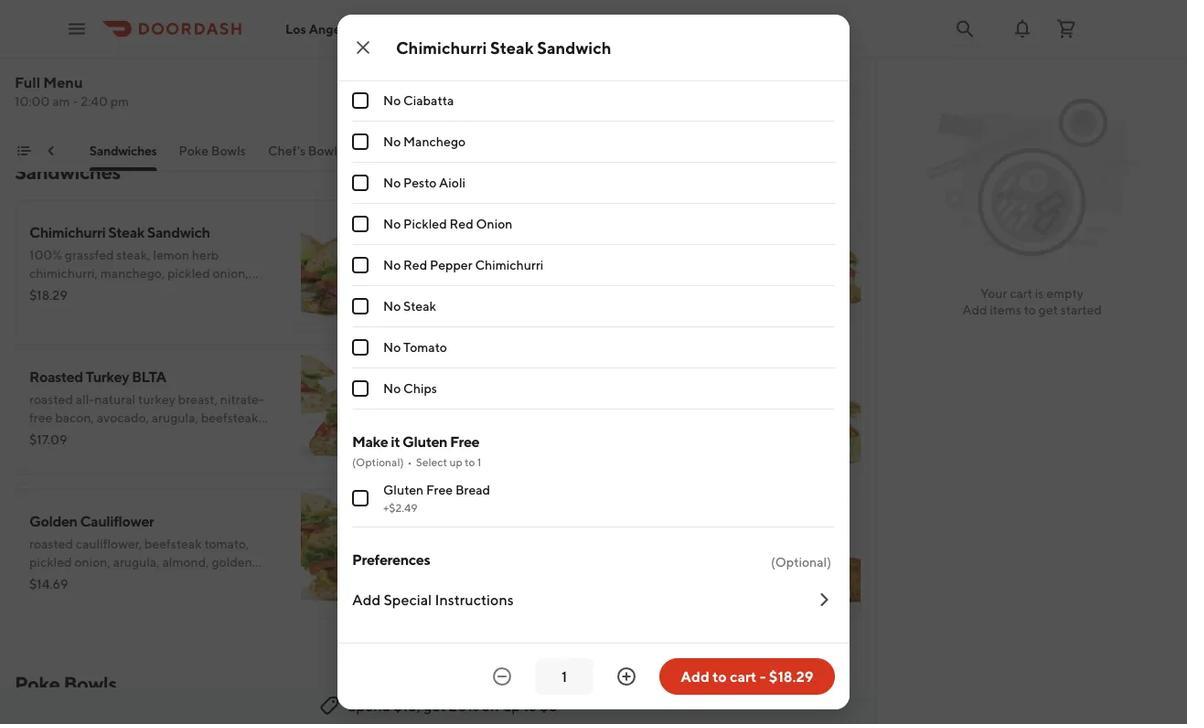 Task type: vqa. For each thing, say whether or not it's contained in the screenshot.
onion, to the left
yes



Task type: describe. For each thing, give the bounding box(es) containing it.
avocado, inside roasted turkey blta roasted all-natural turkey breast, nitrate- free bacon, avocado, arugula, beefsteak tomato, nut-free basil pesto aioli, rockenwagner ciabatta
[[97, 410, 149, 426]]

0 horizontal spatial $18.29
[[29, 288, 67, 303]]

gluten inside gluten free bread +$2.49
[[383, 483, 424, 498]]

- inside full menu 10:00 am - 2:40 pm
[[73, 94, 78, 109]]

•
[[408, 456, 412, 469]]

no for no manchego
[[383, 134, 401, 149]]

handcrafted lemonades button
[[757, 142, 901, 171]]

roasted inside turkey "el tijuana" roasted all-natural turkey breast, sonoma brinery jalapeño escabeche, jicama, cotija, avocado, green jalapeño aioli, rockenwagner ciabatta
[[460, 392, 504, 407]]

items
[[991, 302, 1022, 318]]

rockenwagner inside chicken pesto mozzarella antibiotic-free roasted chicken breast, mozzarella, nut-free basil pesto aioli, beefsteak tomato, arugula, rockenwagner ciabatta
[[617, 284, 705, 299]]

no for no red pepper chimichurri
[[383, 258, 401, 273]]

cheese
[[554, 513, 603, 530]]

add inside "button"
[[352, 592, 381, 609]]

20%
[[449, 698, 479, 715]]

poke bowls button
[[179, 142, 247, 171]]

0 horizontal spatial poke bowls
[[15, 673, 117, 696]]

raisin,
[[29, 573, 63, 588]]

select
[[416, 456, 448, 469]]

10oz
[[128, 72, 155, 87]]

add inside button
[[681, 669, 710, 686]]

house-
[[54, 35, 95, 50]]

2:40
[[81, 94, 108, 109]]

breast, for tijuana"
[[609, 392, 649, 407]]

no pesto aioli
[[383, 175, 466, 190]]

protein
[[234, 54, 277, 69]]

ahi tuna avocado poke plate
[[460, 0, 648, 18]]

1 vertical spatial (optional)
[[771, 555, 832, 570]]

in
[[115, 72, 125, 87]]

chicken pesto mozzarella antibiotic-free roasted chicken breast, mozzarella, nut-free basil pesto aioli, beefsteak tomato, arugula, rockenwagner ciabatta
[[460, 224, 705, 318]]

No Tomato checkbox
[[352, 340, 369, 356]]

steak for no steak
[[404, 299, 436, 314]]

golden
[[29, 513, 77, 530]]

free up the cauliflower
[[102, 429, 126, 444]]

spicy hawaiian ahi poke bowl image
[[732, 713, 862, 725]]

tomato, inside roasted turkey blta roasted all-natural turkey breast, nitrate- free bacon, avocado, arugula, beefsteak tomato, nut-free basil pesto aioli, rockenwagner ciabatta
[[29, 429, 74, 444]]

no tomato
[[383, 340, 447, 355]]

oz
[[47, 11, 62, 29]]

open menu image
[[66, 18, 88, 40]]

we
[[172, 35, 189, 50]]

1
[[478, 456, 482, 469]]

cauliflower,
[[76, 537, 142, 552]]

steak for chimichurri steak sandwich 100% grassfed steak, lemon herb chimichurri, manchego, pickled onion, beefsteak tomato, arugula, nut-free basil pesto aioli, rockenwager ciabatta
[[108, 224, 145, 241]]

0 items, open order cart image
[[1056, 18, 1078, 40]]

No Ciabatta checkbox
[[352, 92, 369, 109]]

$18.29 inside button
[[769, 669, 814, 686]]

ahi tuna avocado poke bowl image
[[301, 713, 431, 725]]

mozzarella
[[556, 224, 626, 241]]

takeout
[[158, 72, 203, 87]]

curry
[[103, 573, 133, 588]]

and
[[180, 54, 202, 69]]

spend
[[348, 698, 391, 715]]

proteins & braises
[[424, 143, 528, 158]]

chicken
[[594, 248, 639, 263]]

close chimichurri steak sandwich image
[[352, 37, 374, 59]]

increase quantity by 1 image
[[616, 666, 638, 688]]

your cart is empty add items to get started
[[963, 286, 1103, 318]]

(optional) inside make it gluten free (optional) • select up to 1
[[352, 456, 404, 469]]

menu
[[43, 74, 83, 91]]

1 vertical spatial sandwiches
[[15, 160, 121, 184]]

free up mozzarella,
[[522, 248, 545, 263]]

to inside your cart is empty add items to get started
[[1025, 302, 1037, 318]]

full menu 10:00 am - 2:40 pm
[[15, 74, 129, 109]]

your
[[981, 286, 1008, 301]]

mozzarella,
[[460, 266, 526, 281]]

10:00
[[15, 94, 50, 109]]

turkey "el tijuana" roasted all-natural turkey breast, sonoma brinery jalapeño escabeche, jicama, cotija, avocado, green jalapeño aioli, rockenwagner ciabatta
[[460, 368, 704, 462]]

tomato, inside the golden cauliflower roasted cauliflower, beefsteak tomato, pickled onion, arugula, almond, golden raisin, vegan curry aioli, rockenwagner ciabatta
[[204, 537, 249, 552]]

basil for blta
[[128, 429, 155, 444]]

made
[[95, 35, 127, 50]]

basil for sandwich
[[237, 284, 264, 299]]

No Manchego checkbox
[[352, 134, 369, 150]]

scroll menu navigation left image
[[44, 144, 59, 158]]

0 vertical spatial jalapeño
[[505, 410, 555, 426]]

rockenwagner inside roasted turkey blta roasted all-natural turkey breast, nitrate- free bacon, avocado, arugula, beefsteak tomato, nut-free basil pesto aioli, rockenwagner ciabatta
[[29, 447, 117, 462]]

arugula, inside chicken pesto mozzarella antibiotic-free roasted chicken breast, mozzarella, nut-free basil pesto aioli, beefsteak tomato, arugula, rockenwagner ciabatta
[[568, 284, 615, 299]]

the
[[29, 35, 51, 50]]

0 vertical spatial sandwiches
[[90, 143, 157, 158]]

turkey for roasted turkey blta
[[138, 392, 176, 407]]

classic grilled cheese image
[[732, 490, 862, 620]]

arugula, inside roasted turkey blta roasted all-natural turkey breast, nitrate- free bacon, avocado, arugula, beefsteak tomato, nut-free basil pesto aioli, rockenwagner ciabatta
[[152, 410, 198, 426]]

toasts button
[[366, 142, 402, 171]]

no for no pickled red onion
[[383, 216, 401, 232]]

add for chimichurri steak sandwich image
[[384, 297, 409, 312]]

classic
[[460, 513, 505, 530]]

roasted
[[29, 368, 83, 386]]

spend $15, get 20% off up to $5
[[348, 698, 558, 715]]

sauces
[[65, 11, 111, 29]]

basil inside chicken pesto mozzarella antibiotic-free roasted chicken breast, mozzarella, nut-free basil pesto aioli, beefsteak tomato, arugula, rockenwagner ciabatta
[[580, 266, 606, 281]]

Current quantity is 1 number field
[[546, 667, 583, 687]]

ciabatta
[[404, 93, 454, 108]]

add to cart - $18.29 button
[[660, 659, 836, 696]]

am
[[52, 94, 70, 109]]

beefsteak inside chimichurri steak sandwich 100% grassfed steak, lemon herb chimichurri, manchego, pickled onion, beefsteak tomato, arugula, nut-free basil pesto aioli, rockenwager ciabatta
[[29, 284, 87, 299]]

lemonades
[[833, 143, 901, 158]]

sandwich for chimichurri steak sandwich 100% grassfed steak, lemon herb chimichurri, manchego, pickled onion, beefsteak tomato, arugula, nut-free basil pesto aioli, rockenwager ciabatta
[[147, 224, 210, 241]]

toasts
[[366, 143, 402, 158]]

0 horizontal spatial red
[[404, 258, 428, 273]]

lemon
[[153, 248, 189, 263]]

onion
[[476, 216, 513, 232]]

los angeles button
[[286, 21, 372, 36]]

no for no pesto aioli
[[383, 175, 401, 190]]

proteins
[[424, 143, 473, 158]]

natural for tijuana"
[[526, 392, 567, 407]]

roasted inside the golden cauliflower roasted cauliflower, beefsteak tomato, pickled onion, arugula, almond, golden raisin, vegan curry aioli, rockenwagner ciabatta
[[29, 537, 73, 552]]

ciabatta inside turkey "el tijuana" roasted all-natural turkey breast, sonoma brinery jalapeño escabeche, jicama, cotija, avocado, green jalapeño aioli, rockenwagner ciabatta
[[550, 447, 598, 462]]

nut- for sandwich
[[186, 284, 212, 299]]

$14.69
[[29, 577, 68, 592]]

no chips
[[383, 381, 437, 396]]

2 vertical spatial poke
[[15, 673, 60, 696]]

&
[[475, 143, 484, 158]]

bowls inside button
[[309, 143, 344, 158]]

bowls inside button
[[212, 143, 247, 158]]

no for no ciabatta
[[383, 93, 401, 108]]

aioli, inside roasted turkey blta roasted all-natural turkey breast, nitrate- free bacon, avocado, arugula, beefsteak tomato, nut-free basil pesto aioli, rockenwagner ciabatta
[[192, 429, 219, 444]]

it
[[391, 433, 400, 451]]

add for classic grilled cheese image
[[815, 586, 840, 601]]

plates.
[[29, 72, 68, 87]]

scroll menu navigation right image
[[840, 144, 855, 158]]

gluten inside make it gluten free (optional) • select up to 1
[[403, 433, 448, 451]]

roasted inside roasted turkey blta roasted all-natural turkey breast, nitrate- free bacon, avocado, arugula, beefsteak tomato, nut-free basil pesto aioli, rockenwagner ciabatta
[[29, 392, 73, 407]]

steak,
[[117, 248, 150, 263]]

ciabatta inside the golden cauliflower roasted cauliflower, beefsteak tomato, pickled onion, arugula, almond, golden raisin, vegan curry aioli, rockenwagner ciabatta
[[29, 592, 77, 607]]

1 vertical spatial jalapeño
[[552, 429, 601, 444]]

10 oz sauces
[[29, 11, 111, 29]]

add for golden cauliflower image
[[384, 586, 409, 601]]

cart inside your cart is empty add items to get started
[[1010, 286, 1033, 301]]

1 vertical spatial up
[[503, 698, 521, 715]]

started
[[1061, 302, 1103, 318]]

add special instructions
[[352, 592, 514, 609]]

no ciabatta
[[383, 93, 454, 108]]

sandwich for chimichurri steak sandwich
[[537, 38, 612, 57]]

herb
[[192, 248, 219, 263]]

tuna
[[485, 0, 517, 18]]

10 oz sauces image
[[301, 0, 431, 107]]

no arugula
[[383, 52, 450, 67]]

full
[[15, 74, 40, 91]]

brinery
[[460, 410, 502, 426]]

chimichurri steak sandwich 100% grassfed steak, lemon herb chimichurri, manchego, pickled onion, beefsteak tomato, arugula, nut-free basil pesto aioli, rockenwager ciabatta
[[29, 224, 264, 318]]

bacon,
[[55, 410, 94, 426]]

$15,
[[394, 698, 421, 715]]

aioli, inside chicken pesto mozzarella antibiotic-free roasted chicken breast, mozzarella, nut-free basil pesto aioli, beefsteak tomato, arugula, rockenwagner ciabatta
[[644, 266, 671, 281]]

add button for golden cauliflower
[[373, 579, 420, 609]]

rockenwager
[[94, 302, 174, 318]]

ahi
[[460, 0, 483, 18]]

chimichurri for chimichurri steak sandwich 100% grassfed steak, lemon herb chimichurri, manchego, pickled onion, beefsteak tomato, arugula, nut-free basil pesto aioli, rockenwager ciabatta
[[29, 224, 106, 241]]

chimichurri steak sandwich
[[396, 38, 612, 57]]

turkey "el tijuana" image
[[732, 345, 862, 475]]

turkey inside turkey "el tijuana" roasted all-natural turkey breast, sonoma brinery jalapeño escabeche, jicama, cotija, avocado, green jalapeño aioli, rockenwagner ciabatta
[[460, 368, 504, 386]]

no for no tomato
[[383, 340, 401, 355]]

gluten free bread +$2.49
[[383, 483, 491, 514]]

green
[[515, 429, 549, 444]]



Task type: locate. For each thing, give the bounding box(es) containing it.
pesto inside chicken pesto mozzarella antibiotic-free roasted chicken breast, mozzarella, nut-free basil pesto aioli, beefsteak tomato, arugula, rockenwagner ciabatta
[[517, 224, 553, 241]]

no right no manchego checkbox
[[383, 134, 401, 149]]

1 horizontal spatial nut-
[[186, 284, 212, 299]]

0 vertical spatial gluten
[[403, 433, 448, 451]]

No Arugula checkbox
[[352, 51, 369, 68]]

0 horizontal spatial turkey
[[138, 392, 176, 407]]

breast, up jicama,
[[609, 392, 649, 407]]

no for no steak
[[383, 299, 401, 314]]

2 vertical spatial nut-
[[77, 429, 102, 444]]

10
[[29, 11, 45, 29]]

pesto left aioli
[[404, 175, 437, 190]]

1 vertical spatial poke bowls
[[15, 673, 117, 696]]

no right close chimichurri steak sandwich icon
[[383, 52, 401, 67]]

sandwiches down scroll menu navigation left icon
[[15, 160, 121, 184]]

avocado, inside turkey "el tijuana" roasted all-natural turkey breast, sonoma brinery jalapeño escabeche, jicama, cotija, avocado, green jalapeño aioli, rockenwagner ciabatta
[[460, 429, 513, 444]]

tomato, inside chicken pesto mozzarella antibiotic-free roasted chicken breast, mozzarella, nut-free basil pesto aioli, beefsteak tomato, arugula, rockenwagner ciabatta
[[520, 284, 565, 299]]

pesto
[[609, 266, 641, 281], [29, 302, 62, 318], [157, 429, 190, 444]]

nut- down herb
[[186, 284, 212, 299]]

free inside gluten free bread +$2.49
[[426, 483, 453, 498]]

no manchego
[[383, 134, 466, 149]]

0 horizontal spatial onion,
[[75, 555, 111, 570]]

gluten up select
[[403, 433, 448, 451]]

1 horizontal spatial pesto
[[517, 224, 553, 241]]

ciabatta down herb
[[176, 302, 224, 318]]

0 horizontal spatial up
[[450, 456, 463, 469]]

manchego,
[[100, 266, 165, 281]]

pickled inside chimichurri steak sandwich 100% grassfed steak, lemon herb chimichurri, manchego, pickled onion, beefsteak tomato, arugula, nut-free basil pesto aioli, rockenwager ciabatta
[[168, 266, 210, 281]]

1 vertical spatial red
[[404, 258, 428, 273]]

free left bacon,
[[29, 410, 52, 426]]

chimichurri inside included ingredients group
[[475, 258, 544, 273]]

ciabatta down escabeche,
[[550, 447, 598, 462]]

poke
[[579, 0, 612, 18], [179, 143, 209, 158], [15, 673, 60, 696]]

chimichurri down chicken
[[475, 258, 544, 273]]

rockenwagner down bacon,
[[29, 447, 117, 462]]

1 horizontal spatial chef's
[[269, 143, 306, 158]]

natural down "blta"
[[95, 392, 136, 407]]

arugula, up rockenwager
[[137, 284, 183, 299]]

sauces
[[130, 35, 169, 50]]

cart up spicy hawaiian ahi poke bowl image
[[730, 669, 757, 686]]

1 horizontal spatial all-
[[507, 392, 526, 407]]

chimichurri steak sandwich image
[[301, 200, 431, 330]]

arugula, up curry
[[113, 555, 160, 570]]

add button for roasted turkey blta
[[373, 435, 420, 464]]

pesto for chimichurri steak sandwich
[[29, 302, 62, 318]]

aioli, inside the golden cauliflower roasted cauliflower, beefsteak tomato, pickled onion, arugula, almond, golden raisin, vegan curry aioli, rockenwagner ciabatta
[[136, 573, 163, 588]]

all- for turkey
[[76, 392, 95, 407]]

turkey up escabeche,
[[569, 392, 607, 407]]

tomato, down manchego,
[[89, 284, 134, 299]]

add button for chimichurri steak sandwich
[[373, 290, 420, 319]]

avocado
[[519, 0, 576, 18]]

get right $15,
[[424, 698, 446, 715]]

golden cauliflower image
[[301, 490, 431, 620]]

None checkbox
[[352, 491, 369, 507]]

- inside button
[[760, 669, 766, 686]]

pickled
[[404, 216, 447, 232]]

all- inside turkey "el tijuana" roasted all-natural turkey breast, sonoma brinery jalapeño escabeche, jicama, cotija, avocado, green jalapeño aioli, rockenwagner ciabatta
[[507, 392, 526, 407]]

0 horizontal spatial nut-
[[77, 429, 102, 444]]

1 horizontal spatial (optional)
[[771, 555, 832, 570]]

$18.29 up spicy hawaiian ahi poke bowl image
[[769, 669, 814, 686]]

0 horizontal spatial natural
[[95, 392, 136, 407]]

2 vertical spatial basil
[[128, 429, 155, 444]]

1 vertical spatial sandwich
[[147, 224, 210, 241]]

free
[[450, 433, 480, 451], [426, 483, 453, 498]]

breast, inside turkey "el tijuana" roasted all-natural turkey breast, sonoma brinery jalapeño escabeche, jicama, cotija, avocado, green jalapeño aioli, rockenwagner ciabatta
[[609, 392, 649, 407]]

1 vertical spatial steak
[[108, 224, 145, 241]]

0 vertical spatial onion,
[[213, 266, 249, 281]]

arugula, down chicken
[[568, 284, 615, 299]]

all- up bacon,
[[76, 392, 95, 407]]

$17.09 down bacon,
[[29, 432, 67, 448]]

jalapeño down escabeche,
[[552, 429, 601, 444]]

ahi tuna avocado poke plate image
[[732, 0, 862, 107]]

add button for classic grilled cheese
[[804, 579, 851, 609]]

free inside make it gluten free (optional) • select up to 1
[[450, 433, 480, 451]]

no for no arugula
[[383, 52, 401, 67]]

0 horizontal spatial get
[[424, 698, 446, 715]]

add special instructions button
[[352, 576, 836, 625]]

No Steak checkbox
[[352, 298, 369, 315]]

1 horizontal spatial $17.09
[[460, 288, 498, 303]]

natural down tijuana"
[[526, 392, 567, 407]]

No Pickled Red Onion checkbox
[[352, 216, 369, 232]]

rockenwagner
[[617, 284, 705, 299], [29, 447, 117, 462], [460, 447, 548, 462], [165, 573, 253, 588]]

golden
[[212, 555, 252, 570]]

0 vertical spatial pesto
[[404, 175, 437, 190]]

1 horizontal spatial poke bowls
[[179, 143, 247, 158]]

sandwiches
[[90, 143, 157, 158], [15, 160, 121, 184]]

pickled down herb
[[168, 266, 210, 281]]

pesto right onion
[[517, 224, 553, 241]]

red
[[450, 216, 474, 232], [404, 258, 428, 273]]

add for the roasted turkey blta image
[[384, 442, 409, 457]]

sandwiches,
[[29, 54, 100, 69]]

0 horizontal spatial cart
[[730, 669, 757, 686]]

9 no from the top
[[383, 381, 401, 396]]

bowls
[[143, 54, 177, 69], [212, 143, 247, 158], [309, 143, 344, 158], [64, 673, 117, 696]]

served
[[71, 72, 112, 87]]

0 vertical spatial pesto
[[609, 266, 641, 281]]

natural for blta
[[95, 392, 136, 407]]

1 horizontal spatial get
[[1039, 302, 1059, 318]]

1 horizontal spatial pesto
[[157, 429, 190, 444]]

roasted inside chicken pesto mozzarella antibiotic-free roasted chicken breast, mozzarella, nut-free basil pesto aioli, beefsteak tomato, arugula, rockenwagner ciabatta
[[547, 248, 591, 263]]

1 vertical spatial free
[[426, 483, 453, 498]]

2 turkey from the left
[[569, 392, 607, 407]]

0 horizontal spatial (optional)
[[352, 456, 404, 469]]

sandwich up the lemon
[[147, 224, 210, 241]]

0 vertical spatial poke
[[579, 0, 612, 18]]

2 vertical spatial chimichurri
[[475, 258, 544, 273]]

roasted turkey blta image
[[301, 345, 431, 475]]

escabeche,
[[557, 410, 623, 426]]

steak up steak,
[[108, 224, 145, 241]]

turkey for turkey "el tijuana"
[[569, 392, 607, 407]]

0 vertical spatial chimichurri
[[396, 38, 487, 57]]

breast, for blta
[[178, 392, 218, 407]]

0 vertical spatial avocado,
[[97, 410, 149, 426]]

pesto down chimichurri,
[[29, 302, 62, 318]]

get inside your cart is empty add items to get started
[[1039, 302, 1059, 318]]

chef's bowls
[[269, 143, 344, 158]]

natural inside turkey "el tijuana" roasted all-natural turkey breast, sonoma brinery jalapeño escabeche, jicama, cotija, avocado, green jalapeño aioli, rockenwagner ciabatta
[[526, 392, 567, 407]]

1 vertical spatial get
[[424, 698, 446, 715]]

1 horizontal spatial turkey
[[569, 392, 607, 407]]

pesto inside included ingredients group
[[404, 175, 437, 190]]

1 horizontal spatial natural
[[526, 392, 567, 407]]

chef's inside the house-made sauces we use on our sandwiches, chef's bowls and byo protein plates. served in 10oz takeout containers.
[[102, 54, 140, 69]]

turkey inside roasted turkey blta roasted all-natural turkey breast, nitrate- free bacon, avocado, arugula, beefsteak tomato, nut-free basil pesto aioli, rockenwagner ciabatta
[[138, 392, 176, 407]]

avocado,
[[97, 410, 149, 426], [460, 429, 513, 444]]

1 horizontal spatial steak
[[404, 299, 436, 314]]

ciabatta inside roasted turkey blta roasted all-natural turkey breast, nitrate- free bacon, avocado, arugula, beefsteak tomato, nut-free basil pesto aioli, rockenwagner ciabatta
[[119, 447, 167, 462]]

0 vertical spatial sandwich
[[537, 38, 612, 57]]

nut- for blta
[[77, 429, 102, 444]]

tomato, inside chimichurri steak sandwich 100% grassfed steak, lemon herb chimichurri, manchego, pickled onion, beefsteak tomato, arugula, nut-free basil pesto aioli, rockenwager ciabatta
[[89, 284, 134, 299]]

ciabatta up the cauliflower
[[119, 447, 167, 462]]

free down select
[[426, 483, 453, 498]]

chimichurri steak sandwich dialog
[[338, 0, 850, 710]]

up inside make it gluten free (optional) • select up to 1
[[450, 456, 463, 469]]

tomato, down bacon,
[[29, 429, 74, 444]]

add button for ahi tuna avocado poke plate
[[804, 67, 851, 96]]

to
[[1025, 302, 1037, 318], [465, 456, 475, 469], [713, 669, 727, 686], [524, 698, 537, 715]]

blta
[[132, 368, 166, 386]]

natural inside roasted turkey blta roasted all-natural turkey breast, nitrate- free bacon, avocado, arugula, beefsteak tomato, nut-free basil pesto aioli, rockenwagner ciabatta
[[95, 392, 136, 407]]

free down herb
[[212, 284, 235, 299]]

1 horizontal spatial poke
[[179, 143, 209, 158]]

red left onion
[[450, 216, 474, 232]]

1 horizontal spatial -
[[760, 669, 766, 686]]

all-
[[76, 392, 95, 407], [507, 392, 526, 407]]

free down the mozzarella at the top
[[554, 266, 577, 281]]

8 no from the top
[[383, 340, 401, 355]]

chimichurri up 100%
[[29, 224, 106, 241]]

make it gluten free group
[[352, 432, 836, 528]]

add for 10 oz sauces image
[[384, 74, 409, 89]]

chimichurri down ingredients
[[396, 38, 487, 57]]

add to cart - $18.29
[[681, 669, 814, 686]]

handcrafted lemonades
[[757, 143, 901, 158]]

pesto for roasted turkey blta
[[157, 429, 190, 444]]

aioli
[[439, 175, 466, 190]]

get down is
[[1039, 302, 1059, 318]]

0 vertical spatial -
[[73, 94, 78, 109]]

rockenwagner inside the golden cauliflower roasted cauliflower, beefsteak tomato, pickled onion, arugula, almond, golden raisin, vegan curry aioli, rockenwagner ciabatta
[[165, 573, 253, 588]]

1 horizontal spatial sandwich
[[537, 38, 612, 57]]

sandwich inside dialog
[[537, 38, 612, 57]]

no right "no red pepper chimichurri" option
[[383, 258, 401, 273]]

grilled
[[508, 513, 552, 530]]

onion, up vegan
[[75, 555, 111, 570]]

up right the off
[[503, 698, 521, 715]]

1 horizontal spatial avocado,
[[460, 429, 513, 444]]

1 turkey from the left
[[86, 368, 129, 386]]

steak down tuna
[[491, 38, 534, 57]]

all- down "el
[[507, 392, 526, 407]]

0 vertical spatial $18.29
[[29, 288, 67, 303]]

pesto for chicken
[[517, 224, 553, 241]]

0 horizontal spatial -
[[73, 94, 78, 109]]

chimichurri,
[[29, 266, 98, 281]]

cauliflower
[[80, 513, 154, 530]]

add inside your cart is empty add items to get started
[[963, 302, 988, 318]]

0 horizontal spatial basil
[[128, 429, 155, 444]]

make it gluten free (optional) • select up to 1
[[352, 433, 482, 469]]

$17.09 for chicken pesto mozzarella
[[460, 288, 498, 303]]

sandwich inside chimichurri steak sandwich 100% grassfed steak, lemon herb chimichurri, manchego, pickled onion, beefsteak tomato, arugula, nut-free basil pesto aioli, rockenwager ciabatta
[[147, 224, 210, 241]]

0 vertical spatial chef's
[[102, 54, 140, 69]]

chef's
[[102, 54, 140, 69], [269, 143, 306, 158]]

1 vertical spatial pesto
[[29, 302, 62, 318]]

pesto inside chicken pesto mozzarella antibiotic-free roasted chicken breast, mozzarella, nut-free basil pesto aioli, beefsteak tomato, arugula, rockenwagner ciabatta
[[609, 266, 641, 281]]

0 vertical spatial poke bowls
[[179, 143, 247, 158]]

1 vertical spatial $18.29
[[769, 669, 814, 686]]

1 horizontal spatial turkey
[[460, 368, 504, 386]]

100%
[[29, 248, 62, 263]]

$17.09 down mozzarella,
[[460, 288, 498, 303]]

1 vertical spatial cart
[[730, 669, 757, 686]]

to inside button
[[713, 669, 727, 686]]

tomato, down mozzarella,
[[520, 284, 565, 299]]

0 horizontal spatial all-
[[76, 392, 95, 407]]

gluten up +$2.49
[[383, 483, 424, 498]]

breast, right chicken
[[642, 248, 681, 263]]

is
[[1036, 286, 1045, 301]]

cart left is
[[1010, 286, 1033, 301]]

beefsteak down nitrate-
[[201, 410, 258, 426]]

the house-made sauces we use on our sandwiches, chef's bowls and byo protein plates. served in 10oz takeout containers.
[[29, 35, 277, 87]]

cotija,
[[669, 410, 704, 426]]

nut- inside roasted turkey blta roasted all-natural turkey breast, nitrate- free bacon, avocado, arugula, beefsteak tomato, nut-free basil pesto aioli, rockenwagner ciabatta
[[77, 429, 102, 444]]

breast, left nitrate-
[[178, 392, 218, 407]]

turkey inside roasted turkey blta roasted all-natural turkey breast, nitrate- free bacon, avocado, arugula, beefsteak tomato, nut-free basil pesto aioli, rockenwagner ciabatta
[[86, 368, 129, 386]]

chimichurri inside chimichurri steak sandwich 100% grassfed steak, lemon herb chimichurri, manchego, pickled onion, beefsteak tomato, arugula, nut-free basil pesto aioli, rockenwager ciabatta
[[29, 224, 106, 241]]

no for no chips
[[383, 381, 401, 396]]

no right no pickled red onion checkbox
[[383, 216, 401, 232]]

0 vertical spatial red
[[450, 216, 474, 232]]

empty
[[1047, 286, 1084, 301]]

beefsteak up the almond,
[[144, 537, 202, 552]]

5 no from the top
[[383, 216, 401, 232]]

steak up 'no tomato'
[[404, 299, 436, 314]]

0 vertical spatial up
[[450, 456, 463, 469]]

1 vertical spatial poke
[[179, 143, 209, 158]]

0 horizontal spatial steak
[[108, 224, 145, 241]]

included ingredients
[[352, 2, 486, 20]]

included
[[352, 2, 410, 20]]

rockenwagner down green
[[460, 447, 548, 462]]

1 no from the top
[[383, 52, 401, 67]]

bowls inside the house-made sauces we use on our sandwiches, chef's bowls and byo protein plates. served in 10oz takeout containers.
[[143, 54, 177, 69]]

breast, inside roasted turkey blta roasted all-natural turkey breast, nitrate- free bacon, avocado, arugula, beefsteak tomato, nut-free basil pesto aioli, rockenwagner ciabatta
[[178, 392, 218, 407]]

pickled up raisin,
[[29, 555, 72, 570]]

add for ahi tuna avocado poke plate image
[[815, 74, 840, 89]]

sandwich down the 'ahi tuna avocado poke plate'
[[537, 38, 612, 57]]

beefsteak down mozzarella,
[[460, 284, 518, 299]]

0 vertical spatial basil
[[580, 266, 606, 281]]

1 horizontal spatial $18.29
[[769, 669, 814, 686]]

0 vertical spatial nut-
[[528, 266, 554, 281]]

1 horizontal spatial up
[[503, 698, 521, 715]]

pesto inside chimichurri steak sandwich 100% grassfed steak, lemon herb chimichurri, manchego, pickled onion, beefsteak tomato, arugula, nut-free basil pesto aioli, rockenwager ciabatta
[[29, 302, 62, 318]]

$18.29 down chimichurri,
[[29, 288, 67, 303]]

breast, inside chicken pesto mozzarella antibiotic-free roasted chicken breast, mozzarella, nut-free basil pesto aioli, beefsteak tomato, arugula, rockenwagner ciabatta
[[642, 248, 681, 263]]

1 horizontal spatial pickled
[[168, 266, 210, 281]]

get
[[1039, 302, 1059, 318], [424, 698, 446, 715]]

roasted down the mozzarella at the top
[[547, 248, 591, 263]]

no right no steak option
[[383, 299, 401, 314]]

no right no tomato checkbox
[[383, 340, 401, 355]]

0 horizontal spatial avocado,
[[97, 410, 149, 426]]

pesto inside roasted turkey blta roasted all-natural turkey breast, nitrate- free bacon, avocado, arugula, beefsteak tomato, nut-free basil pesto aioli, rockenwagner ciabatta
[[157, 429, 190, 444]]

No Red Pepper Chimichurri checkbox
[[352, 257, 369, 274]]

tomato
[[404, 340, 447, 355]]

avocado, right bacon,
[[97, 410, 149, 426]]

2 no from the top
[[383, 93, 401, 108]]

nut- right mozzarella,
[[528, 266, 554, 281]]

0 vertical spatial $17.09
[[460, 288, 498, 303]]

tomato,
[[89, 284, 134, 299], [520, 284, 565, 299], [29, 429, 74, 444], [204, 537, 249, 552]]

turkey inside turkey "el tijuana" roasted all-natural turkey breast, sonoma brinery jalapeño escabeche, jicama, cotija, avocado, green jalapeño aioli, rockenwagner ciabatta
[[569, 392, 607, 407]]

1 vertical spatial -
[[760, 669, 766, 686]]

rockenwagner inside turkey "el tijuana" roasted all-natural turkey breast, sonoma brinery jalapeño escabeche, jicama, cotija, avocado, green jalapeño aioli, rockenwagner ciabatta
[[460, 447, 548, 462]]

our
[[231, 35, 251, 50]]

1 vertical spatial pesto
[[517, 224, 553, 241]]

0 horizontal spatial poke
[[15, 673, 60, 696]]

$5
[[540, 698, 558, 715]]

1 vertical spatial gluten
[[383, 483, 424, 498]]

roasted down roasted on the left of page
[[29, 392, 73, 407]]

chicken pesto mozzarella image
[[732, 200, 862, 330]]

(optional)
[[352, 456, 404, 469], [771, 555, 832, 570]]

steak inside included ingredients group
[[404, 299, 436, 314]]

arugula, inside chimichurri steak sandwich 100% grassfed steak, lemon herb chimichurri, manchego, pickled onion, beefsteak tomato, arugula, nut-free basil pesto aioli, rockenwager ciabatta
[[137, 284, 183, 299]]

golden cauliflower roasted cauliflower, beefsteak tomato, pickled onion, arugula, almond, golden raisin, vegan curry aioli, rockenwagner ciabatta
[[29, 513, 253, 607]]

1 all- from the left
[[76, 392, 95, 407]]

0 horizontal spatial turkey
[[86, 368, 129, 386]]

breast, for mozzarella
[[642, 248, 681, 263]]

nut- down bacon,
[[77, 429, 102, 444]]

7 no from the top
[[383, 299, 401, 314]]

onion, inside the golden cauliflower roasted cauliflower, beefsteak tomato, pickled onion, arugula, almond, golden raisin, vegan curry aioli, rockenwagner ciabatta
[[75, 555, 111, 570]]

all- inside roasted turkey blta roasted all-natural turkey breast, nitrate- free bacon, avocado, arugula, beefsteak tomato, nut-free basil pesto aioli, rockenwagner ciabatta
[[76, 392, 95, 407]]

up left 1
[[450, 456, 463, 469]]

4 no from the top
[[383, 175, 401, 190]]

0 vertical spatial cart
[[1010, 286, 1033, 301]]

none checkbox inside make it gluten free group
[[352, 491, 369, 507]]

1 vertical spatial pickled
[[29, 555, 72, 570]]

no
[[383, 52, 401, 67], [383, 93, 401, 108], [383, 134, 401, 149], [383, 175, 401, 190], [383, 216, 401, 232], [383, 258, 401, 273], [383, 299, 401, 314], [383, 340, 401, 355], [383, 381, 401, 396]]

- up spicy hawaiian ahi poke bowl image
[[760, 669, 766, 686]]

special
[[384, 592, 432, 609]]

aioli, inside chimichurri steak sandwich 100% grassfed steak, lemon herb chimichurri, manchego, pickled onion, beefsteak tomato, arugula, nut-free basil pesto aioli, rockenwager ciabatta
[[64, 302, 91, 318]]

pickled inside the golden cauliflower roasted cauliflower, beefsteak tomato, pickled onion, arugula, almond, golden raisin, vegan curry aioli, rockenwagner ciabatta
[[29, 555, 72, 570]]

sandwiches down "pm"
[[90, 143, 157, 158]]

1 horizontal spatial onion,
[[213, 266, 249, 281]]

No Chips checkbox
[[352, 381, 369, 397]]

turkey left "el
[[460, 368, 504, 386]]

beefsteak inside chicken pesto mozzarella antibiotic-free roasted chicken breast, mozzarella, nut-free basil pesto aioli, beefsteak tomato, arugula, rockenwagner ciabatta
[[460, 284, 518, 299]]

beefsteak inside the golden cauliflower roasted cauliflower, beefsteak tomato, pickled onion, arugula, almond, golden raisin, vegan curry aioli, rockenwagner ciabatta
[[144, 537, 202, 552]]

2 turkey from the left
[[460, 368, 504, 386]]

aioli, inside turkey "el tijuana" roasted all-natural turkey breast, sonoma brinery jalapeño escabeche, jicama, cotija, avocado, green jalapeño aioli, rockenwagner ciabatta
[[604, 429, 631, 444]]

all- for "el
[[507, 392, 526, 407]]

onion, inside chimichurri steak sandwich 100% grassfed steak, lemon herb chimichurri, manchego, pickled onion, beefsteak tomato, arugula, nut-free basil pesto aioli, rockenwager ciabatta
[[213, 266, 249, 281]]

off
[[482, 698, 500, 715]]

0 vertical spatial steak
[[491, 38, 534, 57]]

no pickled red onion
[[383, 216, 513, 232]]

rockenwagner down chicken
[[617, 284, 705, 299]]

no down toasts button
[[383, 175, 401, 190]]

handcrafted
[[757, 143, 831, 158]]

0 horizontal spatial sandwich
[[147, 224, 210, 241]]

2 vertical spatial pesto
[[157, 429, 190, 444]]

decrease quantity by 1 image
[[491, 666, 513, 688]]

preferences
[[352, 551, 430, 569]]

$17.09
[[460, 288, 498, 303], [29, 432, 67, 448]]

cart inside button
[[730, 669, 757, 686]]

1 horizontal spatial red
[[450, 216, 474, 232]]

0 vertical spatial pickled
[[168, 266, 210, 281]]

tomato, up golden
[[204, 537, 249, 552]]

nut- inside chimichurri steak sandwich 100% grassfed steak, lemon herb chimichurri, manchego, pickled onion, beefsteak tomato, arugula, nut-free basil pesto aioli, rockenwager ciabatta
[[186, 284, 212, 299]]

2 horizontal spatial poke
[[579, 0, 612, 18]]

chimichurri
[[396, 38, 487, 57], [29, 224, 106, 241], [475, 258, 544, 273]]

$18.29
[[29, 288, 67, 303], [769, 669, 814, 686]]

ciabatta
[[176, 302, 224, 318], [460, 302, 508, 318], [119, 447, 167, 462], [550, 447, 598, 462], [29, 592, 77, 607]]

ciabatta inside chicken pesto mozzarella antibiotic-free roasted chicken breast, mozzarella, nut-free basil pesto aioli, beefsteak tomato, arugula, rockenwagner ciabatta
[[460, 302, 508, 318]]

free up 1
[[450, 433, 480, 451]]

arugula,
[[137, 284, 183, 299], [568, 284, 615, 299], [152, 410, 198, 426], [113, 555, 160, 570]]

chef's up in
[[102, 54, 140, 69]]

no right no ciabatta option
[[383, 93, 401, 108]]

6 no from the top
[[383, 258, 401, 273]]

0 horizontal spatial pickled
[[29, 555, 72, 570]]

free inside chimichurri steak sandwich 100% grassfed steak, lemon herb chimichurri, manchego, pickled onion, beefsteak tomato, arugula, nut-free basil pesto aioli, rockenwager ciabatta
[[212, 284, 235, 299]]

0 horizontal spatial pesto
[[29, 302, 62, 318]]

jicama,
[[625, 410, 666, 426]]

poke bowls
[[179, 143, 247, 158], [15, 673, 117, 696]]

ingredients
[[412, 2, 486, 20]]

arugula, down "blta"
[[152, 410, 198, 426]]

1 vertical spatial chimichurri
[[29, 224, 106, 241]]

nut- inside chicken pesto mozzarella antibiotic-free roasted chicken breast, mozzarella, nut-free basil pesto aioli, beefsteak tomato, arugula, rockenwagner ciabatta
[[528, 266, 554, 281]]

gluten
[[403, 433, 448, 451], [383, 483, 424, 498]]

- right am
[[73, 94, 78, 109]]

ciabatta inside chimichurri steak sandwich 100% grassfed steak, lemon herb chimichurri, manchego, pickled onion, beefsteak tomato, arugula, nut-free basil pesto aioli, rockenwager ciabatta
[[176, 302, 224, 318]]

2 all- from the left
[[507, 392, 526, 407]]

included ingredients group
[[352, 1, 836, 410]]

pepper
[[430, 258, 473, 273]]

3 no from the top
[[383, 134, 401, 149]]

0 vertical spatial (optional)
[[352, 456, 404, 469]]

basil inside roasted turkey blta roasted all-natural turkey breast, nitrate- free bacon, avocado, arugula, beefsteak tomato, nut-free basil pesto aioli, rockenwagner ciabatta
[[128, 429, 155, 444]]

roasted down the golden
[[29, 537, 73, 552]]

chimichurri for chimichurri steak sandwich
[[396, 38, 487, 57]]

angeles
[[309, 21, 358, 36]]

manchego
[[404, 134, 466, 149]]

1 vertical spatial nut-
[[186, 284, 212, 299]]

chef's bowls button
[[269, 142, 344, 171]]

roasted up brinery
[[460, 392, 504, 407]]

avocado, down brinery
[[460, 429, 513, 444]]

free
[[522, 248, 545, 263], [554, 266, 577, 281], [212, 284, 235, 299], [29, 410, 52, 426], [102, 429, 126, 444]]

$17.09 for roasted turkey blta
[[29, 432, 67, 448]]

2 natural from the left
[[526, 392, 567, 407]]

sonoma
[[651, 392, 699, 407]]

nitrate-
[[220, 392, 264, 407]]

0 vertical spatial get
[[1039, 302, 1059, 318]]

onion, down herb
[[213, 266, 249, 281]]

0 horizontal spatial chef's
[[102, 54, 140, 69]]

0 horizontal spatial $17.09
[[29, 432, 67, 448]]

rockenwagner down the almond,
[[165, 573, 253, 588]]

beefsteak down chimichurri,
[[29, 284, 87, 299]]

basil inside chimichurri steak sandwich 100% grassfed steak, lemon herb chimichurri, manchego, pickled onion, beefsteak tomato, arugula, nut-free basil pesto aioli, rockenwager ciabatta
[[237, 284, 264, 299]]

1 turkey from the left
[[138, 392, 176, 407]]

beefsteak inside roasted turkey blta roasted all-natural turkey breast, nitrate- free bacon, avocado, arugula, beefsteak tomato, nut-free basil pesto aioli, rockenwagner ciabatta
[[201, 410, 258, 426]]

arugula, inside the golden cauliflower roasted cauliflower, beefsteak tomato, pickled onion, arugula, almond, golden raisin, vegan curry aioli, rockenwagner ciabatta
[[113, 555, 160, 570]]

1 vertical spatial chef's
[[269, 143, 306, 158]]

chef's left no manchego checkbox
[[269, 143, 306, 158]]

steak inside chimichurri steak sandwich 100% grassfed steak, lemon herb chimichurri, manchego, pickled onion, beefsteak tomato, arugula, nut-free basil pesto aioli, rockenwager ciabatta
[[108, 224, 145, 241]]

no steak
[[383, 299, 436, 314]]

"el
[[506, 368, 525, 386]]

chef's inside button
[[269, 143, 306, 158]]

pesto down chicken
[[609, 266, 641, 281]]

2 horizontal spatial nut-
[[528, 266, 554, 281]]

los angeles
[[286, 21, 358, 36]]

notification bell image
[[1012, 18, 1034, 40]]

pesto for no
[[404, 175, 437, 190]]

turkey left "blta"
[[86, 368, 129, 386]]

1 vertical spatial basil
[[237, 284, 264, 299]]

1 vertical spatial avocado,
[[460, 429, 513, 444]]

1 horizontal spatial basil
[[237, 284, 264, 299]]

pesto down "blta"
[[157, 429, 190, 444]]

turkey
[[138, 392, 176, 407], [569, 392, 607, 407]]

0 horizontal spatial pesto
[[404, 175, 437, 190]]

$16.49
[[460, 432, 499, 448]]

No Pesto Aioli checkbox
[[352, 175, 369, 191]]

no red pepper chimichurri
[[383, 258, 544, 273]]

turkey down "blta"
[[138, 392, 176, 407]]

chips
[[404, 381, 437, 396]]

jalapeño up green
[[505, 410, 555, 426]]

steak for chimichurri steak sandwich
[[491, 38, 534, 57]]

use
[[191, 35, 211, 50]]

1 natural from the left
[[95, 392, 136, 407]]

to inside make it gluten free (optional) • select up to 1
[[465, 456, 475, 469]]

ciabatta down raisin,
[[29, 592, 77, 607]]

ciabatta down mozzarella,
[[460, 302, 508, 318]]

proteins & braises button
[[424, 142, 528, 171]]

1 horizontal spatial cart
[[1010, 286, 1033, 301]]

los
[[286, 21, 306, 36]]

no left 'chips'
[[383, 381, 401, 396]]

poke inside button
[[179, 143, 209, 158]]

plate
[[614, 0, 648, 18]]

red left pepper
[[404, 258, 428, 273]]



